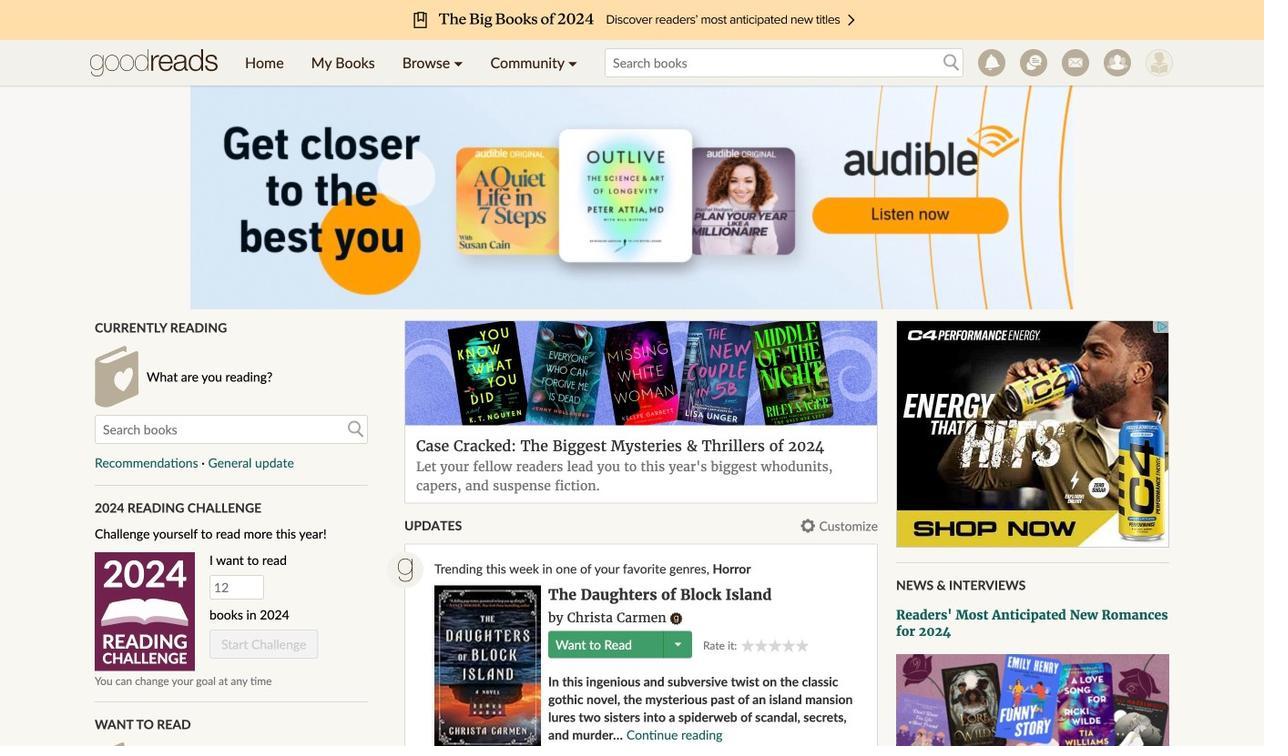 Task type: vqa. For each thing, say whether or not it's contained in the screenshot.
bottom search books text field
yes



Task type: locate. For each thing, give the bounding box(es) containing it.
menu
[[231, 40, 591, 86]]

Number of books you want to read in 2024 number field
[[209, 576, 264, 600]]

1 vertical spatial search books text field
[[95, 415, 368, 445]]

goodreads image
[[387, 552, 423, 589]]

advertisement element
[[190, 82, 1074, 310], [896, 321, 1169, 548]]

0 horizontal spatial search books text field
[[95, 415, 368, 445]]

0 vertical spatial search books text field
[[605, 48, 964, 77]]

readers' most anticipated new romances for 2024 image
[[896, 655, 1169, 747]]

group
[[741, 639, 809, 653]]

Search for books to add to your shelves search field
[[605, 48, 964, 77], [95, 415, 368, 445]]

0 horizontal spatial search for books to add to your shelves search field
[[95, 415, 368, 445]]

notifications image
[[978, 49, 1005, 76]]

0 vertical spatial search for books to add to your shelves search field
[[605, 48, 964, 77]]

1 vertical spatial search for books to add to your shelves search field
[[95, 415, 368, 445]]

Search books text field
[[605, 48, 964, 77], [95, 415, 368, 445]]

inbox image
[[1062, 49, 1089, 76]]

1 horizontal spatial search books text field
[[605, 48, 964, 77]]

case cracked: the biggest mysteries & thrillers of 2024 image
[[405, 321, 877, 426]]

goodreads author image
[[670, 613, 683, 626]]

my group discussions image
[[1020, 49, 1047, 76]]



Task type: describe. For each thing, give the bounding box(es) containing it.
gary orlando image
[[1146, 49, 1173, 76]]

1 vertical spatial advertisement element
[[896, 321, 1169, 548]]

the daughters of block island image
[[434, 586, 541, 747]]

1 horizontal spatial search for books to add to your shelves search field
[[605, 48, 964, 77]]

search books text field for rightmost "search for books to add to your shelves" search box
[[605, 48, 964, 77]]

0 vertical spatial advertisement element
[[190, 82, 1074, 310]]

friend requests image
[[1104, 49, 1131, 76]]

search books text field for the leftmost "search for books to add to your shelves" search box
[[95, 415, 368, 445]]



